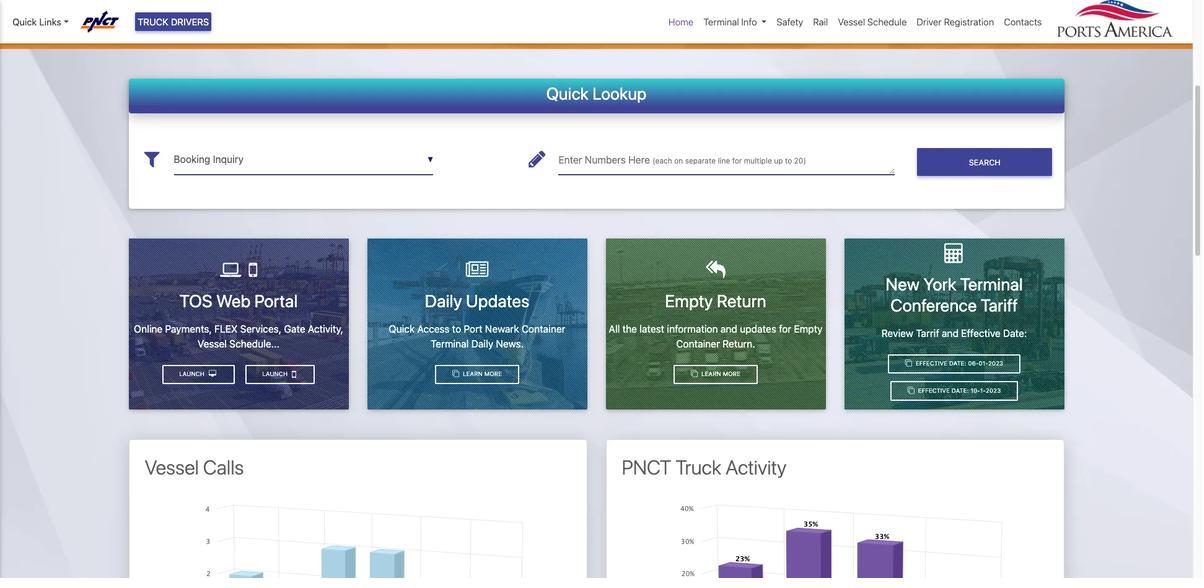 Task type: locate. For each thing, give the bounding box(es) containing it.
launch for mobile "icon"
[[262, 371, 289, 378]]

1 horizontal spatial to
[[785, 156, 792, 165]]

vessel
[[838, 16, 865, 27], [198, 338, 227, 349], [145, 456, 199, 479]]

daily up access at the left bottom of the page
[[425, 291, 462, 311]]

more down return.
[[723, 371, 741, 378]]

0 horizontal spatial more
[[484, 371, 502, 378]]

1 launch from the left
[[262, 371, 289, 378]]

quick
[[12, 16, 37, 27], [546, 83, 589, 103], [389, 323, 415, 334]]

container
[[522, 323, 565, 334], [676, 338, 720, 349]]

terminal left info
[[704, 16, 739, 27]]

terminal info
[[704, 16, 757, 27]]

lookup
[[592, 83, 647, 103]]

2 vertical spatial quick
[[389, 323, 415, 334]]

1 learn more link from the left
[[435, 365, 519, 384]]

quick left lookup
[[546, 83, 589, 103]]

daily down port
[[471, 338, 493, 349]]

2 vertical spatial terminal
[[431, 338, 469, 349]]

0 vertical spatial to
[[785, 156, 792, 165]]

for
[[732, 156, 742, 165], [779, 323, 791, 334]]

0 vertical spatial truck
[[138, 16, 168, 27]]

0 vertical spatial daily
[[425, 291, 462, 311]]

empty up information on the bottom of the page
[[665, 291, 713, 311]]

the
[[623, 323, 637, 334]]

to left port
[[452, 323, 461, 334]]

gate
[[284, 323, 305, 334]]

1 horizontal spatial container
[[676, 338, 720, 349]]

activity
[[726, 456, 787, 479]]

2 learn more link from the left
[[674, 365, 758, 384]]

0 vertical spatial vessel
[[838, 16, 865, 27]]

0 horizontal spatial quick
[[12, 16, 37, 27]]

2 learn more from the left
[[700, 371, 741, 378]]

1 horizontal spatial daily
[[471, 338, 493, 349]]

launch link down "schedule..."
[[245, 365, 315, 385]]

1 learn more from the left
[[461, 371, 502, 378]]

container inside all the latest information and updates for empty container return.
[[676, 338, 720, 349]]

1 horizontal spatial empty
[[794, 323, 823, 334]]

and
[[721, 323, 737, 334], [942, 328, 959, 339]]

1 vertical spatial to
[[452, 323, 461, 334]]

driver
[[917, 16, 942, 27]]

all the latest information and updates for empty container return.
[[609, 323, 823, 349]]

clone image for empty return
[[691, 371, 698, 378]]

portal
[[254, 291, 298, 311]]

empty
[[665, 291, 713, 311], [794, 323, 823, 334]]

daily
[[425, 291, 462, 311], [471, 338, 493, 349]]

access
[[417, 323, 450, 334]]

2 more from the left
[[723, 371, 741, 378]]

safety link
[[772, 10, 808, 34]]

review
[[882, 328, 914, 339]]

0 vertical spatial quick
[[12, 16, 37, 27]]

vessel left calls
[[145, 456, 199, 479]]

2 learn from the left
[[702, 371, 721, 378]]

0 horizontal spatial container
[[522, 323, 565, 334]]

0 horizontal spatial launch link
[[162, 365, 235, 384]]

1 vertical spatial daily
[[471, 338, 493, 349]]

launch
[[262, 371, 289, 378], [179, 371, 206, 378]]

and up return.
[[721, 323, 737, 334]]

2 horizontal spatial quick
[[546, 83, 589, 103]]

2 vertical spatial clone image
[[908, 387, 915, 394]]

learn more link down 'quick access to port newark container terminal daily news.' at the bottom of the page
[[435, 365, 519, 384]]

launch left desktop icon
[[179, 371, 206, 378]]

registration
[[944, 16, 994, 27]]

home link
[[664, 10, 699, 34]]

learn right clone icon
[[463, 371, 483, 378]]

multiple
[[744, 156, 772, 165]]

truck drivers
[[138, 16, 209, 27]]

0 horizontal spatial learn more
[[461, 371, 502, 378]]

terminal
[[704, 16, 739, 27], [960, 274, 1023, 295], [431, 338, 469, 349]]

0 vertical spatial clone image
[[905, 360, 912, 367]]

daily updates
[[425, 291, 529, 311]]

empty return
[[665, 291, 766, 311]]

rail
[[813, 16, 828, 27]]

1 horizontal spatial for
[[779, 323, 791, 334]]

quick left links
[[12, 16, 37, 27]]

launch for desktop icon
[[179, 371, 206, 378]]

vessel for schedule
[[838, 16, 865, 27]]

1 horizontal spatial learn
[[702, 371, 721, 378]]

container down information on the bottom of the page
[[676, 338, 720, 349]]

schedule...
[[229, 338, 280, 349]]

1 horizontal spatial launch link
[[245, 365, 315, 385]]

1 vertical spatial vessel
[[198, 338, 227, 349]]

truck left drivers
[[138, 16, 168, 27]]

0 vertical spatial for
[[732, 156, 742, 165]]

tariff
[[981, 295, 1018, 315]]

1 horizontal spatial truck
[[676, 456, 721, 479]]

learn more right clone icon
[[461, 371, 502, 378]]

0 horizontal spatial truck
[[138, 16, 168, 27]]

learn down all the latest information and updates for empty container return.
[[702, 371, 721, 378]]

1 horizontal spatial more
[[723, 371, 741, 378]]

new
[[886, 274, 920, 295]]

driver registration
[[917, 16, 994, 27]]

updates
[[740, 323, 776, 334]]

quick left access at the left bottom of the page
[[389, 323, 415, 334]]

launch left mobile "icon"
[[262, 371, 289, 378]]

more
[[484, 371, 502, 378], [723, 371, 741, 378]]

for right the line
[[732, 156, 742, 165]]

learn more link down all the latest information and updates for empty container return.
[[674, 365, 758, 384]]

truck right the pnct
[[676, 456, 721, 479]]

learn more down return.
[[700, 371, 741, 378]]

quick for quick access to port newark container terminal daily news.
[[389, 323, 415, 334]]

2 vertical spatial vessel
[[145, 456, 199, 479]]

vessel calls
[[145, 456, 244, 479]]

launch link
[[245, 365, 315, 385], [162, 365, 235, 384]]

quick inside 'quick access to port newark container terminal daily news.'
[[389, 323, 415, 334]]

1 horizontal spatial learn more link
[[674, 365, 758, 384]]

launch link down payments,
[[162, 365, 235, 384]]

0 horizontal spatial launch
[[179, 371, 206, 378]]

1 launch link from the left
[[245, 365, 315, 385]]

2 horizontal spatial terminal
[[960, 274, 1023, 295]]

1 horizontal spatial terminal
[[704, 16, 739, 27]]

truck
[[138, 16, 168, 27], [676, 456, 721, 479]]

1 learn from the left
[[463, 371, 483, 378]]

terminal inside new york terminal conference tariff
[[960, 274, 1023, 295]]

vessel for calls
[[145, 456, 199, 479]]

news.
[[496, 338, 524, 349]]

1 horizontal spatial quick
[[389, 323, 415, 334]]

clone image
[[905, 360, 912, 367], [691, 371, 698, 378], [908, 387, 915, 394]]

1 vertical spatial empty
[[794, 323, 823, 334]]

vessel down flex
[[198, 338, 227, 349]]

rail link
[[808, 10, 833, 34]]

0 horizontal spatial learn
[[463, 371, 483, 378]]

0 vertical spatial container
[[522, 323, 565, 334]]

0 vertical spatial terminal
[[704, 16, 739, 27]]

to right up
[[785, 156, 792, 165]]

online
[[134, 323, 163, 334]]

0 horizontal spatial for
[[732, 156, 742, 165]]

empty right updates
[[794, 323, 823, 334]]

on
[[674, 156, 683, 165]]

line
[[718, 156, 730, 165]]

empty inside all the latest information and updates for empty container return.
[[794, 323, 823, 334]]

to
[[785, 156, 792, 165], [452, 323, 461, 334]]

learn
[[463, 371, 483, 378], [702, 371, 721, 378]]

daily inside 'quick access to port newark container terminal daily news.'
[[471, 338, 493, 349]]

1 vertical spatial terminal
[[960, 274, 1023, 295]]

for right updates
[[779, 323, 791, 334]]

learn more link for return
[[674, 365, 758, 384]]

vessel right rail
[[838, 16, 865, 27]]

conference
[[891, 295, 977, 315]]

enter
[[559, 154, 582, 165]]

None text field
[[174, 145, 433, 175], [559, 145, 895, 175], [174, 145, 433, 175], [559, 145, 895, 175]]

0 horizontal spatial to
[[452, 323, 461, 334]]

container up 'news.'
[[522, 323, 565, 334]]

1 vertical spatial quick
[[546, 83, 589, 103]]

1 horizontal spatial launch
[[262, 371, 289, 378]]

and right tarrif
[[942, 328, 959, 339]]

learn more link
[[435, 365, 519, 384], [674, 365, 758, 384]]

learn more
[[461, 371, 502, 378], [700, 371, 741, 378]]

0 vertical spatial empty
[[665, 291, 713, 311]]

mobile image
[[292, 369, 296, 379]]

terminal up tariff
[[960, 274, 1023, 295]]

1 vertical spatial container
[[676, 338, 720, 349]]

1 vertical spatial for
[[779, 323, 791, 334]]

1 vertical spatial clone image
[[691, 371, 698, 378]]

clone image
[[452, 371, 459, 378]]

1 more from the left
[[484, 371, 502, 378]]

1 horizontal spatial learn more
[[700, 371, 741, 378]]

2 launch from the left
[[179, 371, 206, 378]]

0 horizontal spatial terminal
[[431, 338, 469, 349]]

terminal down access at the left bottom of the page
[[431, 338, 469, 349]]

0 horizontal spatial and
[[721, 323, 737, 334]]

more down 'news.'
[[484, 371, 502, 378]]

0 horizontal spatial learn more link
[[435, 365, 519, 384]]

0 horizontal spatial empty
[[665, 291, 713, 311]]



Task type: describe. For each thing, give the bounding box(es) containing it.
2 launch link from the left
[[162, 365, 235, 384]]

for inside "enter numbers here (each on separate line for multiple up to 20)"
[[732, 156, 742, 165]]

to inside 'quick access to port newark container terminal daily news.'
[[452, 323, 461, 334]]

quick lookup
[[546, 83, 647, 103]]

driver registration link
[[912, 10, 999, 34]]

web
[[216, 291, 251, 311]]

return.
[[723, 338, 755, 349]]

clone image for new york terminal conference tariff
[[905, 360, 912, 367]]

learn more for updates
[[461, 371, 502, 378]]

here
[[628, 154, 650, 165]]

20)
[[794, 156, 806, 165]]

quick for quick links
[[12, 16, 37, 27]]

online payments, flex services, gate activity, vessel schedule...
[[134, 323, 343, 349]]

more for return
[[723, 371, 741, 378]]

updates
[[466, 291, 529, 311]]

numbers
[[585, 154, 626, 165]]

home
[[669, 16, 694, 27]]

contacts link
[[999, 10, 1047, 34]]

learn for updates
[[463, 371, 483, 378]]

quick links
[[12, 16, 61, 27]]

pnct truck activity
[[622, 456, 787, 479]]

terminal info link
[[699, 10, 772, 34]]

latest
[[640, 323, 664, 334]]

vessel schedule link
[[833, 10, 912, 34]]

return
[[717, 291, 766, 311]]

links
[[39, 16, 61, 27]]

newark
[[485, 323, 519, 334]]

schedule
[[868, 16, 907, 27]]

container inside 'quick access to port newark container terminal daily news.'
[[522, 323, 565, 334]]

desktop image
[[209, 371, 216, 378]]

quick for quick lookup
[[546, 83, 589, 103]]

separate
[[685, 156, 716, 165]]

quick links link
[[12, 15, 69, 29]]

and inside all the latest information and updates for empty container return.
[[721, 323, 737, 334]]

1 horizontal spatial and
[[942, 328, 959, 339]]

safety
[[777, 16, 803, 27]]

activity,
[[308, 323, 343, 334]]

learn for return
[[702, 371, 721, 378]]

york
[[924, 274, 956, 295]]

▼
[[428, 155, 433, 164]]

tos web portal
[[179, 291, 298, 311]]

information
[[667, 323, 718, 334]]

terminal inside 'quick access to port newark container terminal daily news.'
[[431, 338, 469, 349]]

enter numbers here (each on separate line for multiple up to 20)
[[559, 154, 806, 165]]

1 vertical spatial truck
[[676, 456, 721, 479]]

port
[[464, 323, 483, 334]]

date:
[[1003, 328, 1027, 339]]

services,
[[240, 323, 281, 334]]

tos
[[179, 291, 212, 311]]

flex
[[214, 323, 238, 334]]

info
[[741, 16, 757, 27]]

truck drivers link
[[135, 12, 212, 31]]

learn more for return
[[700, 371, 741, 378]]

all
[[609, 323, 620, 334]]

tarrif
[[916, 328, 939, 339]]

learn more link for updates
[[435, 365, 519, 384]]

more for updates
[[484, 371, 502, 378]]

review tarrif and effective date:
[[882, 328, 1027, 339]]

quick access to port newark container terminal daily news.
[[389, 323, 565, 349]]

(each
[[653, 156, 672, 165]]

effective
[[961, 328, 1001, 339]]

0 horizontal spatial daily
[[425, 291, 462, 311]]

new york terminal conference tariff
[[886, 274, 1023, 315]]

vessel schedule
[[838, 16, 907, 27]]

pnct
[[622, 456, 671, 479]]

for inside all the latest information and updates for empty container return.
[[779, 323, 791, 334]]

contacts
[[1004, 16, 1042, 27]]

drivers
[[171, 16, 209, 27]]

payments,
[[165, 323, 212, 334]]

to inside "enter numbers here (each on separate line for multiple up to 20)"
[[785, 156, 792, 165]]

calls
[[203, 456, 244, 479]]

vessel inside online payments, flex services, gate activity, vessel schedule...
[[198, 338, 227, 349]]

up
[[774, 156, 783, 165]]



Task type: vqa. For each thing, say whether or not it's contained in the screenshot.
'PNCT'
yes



